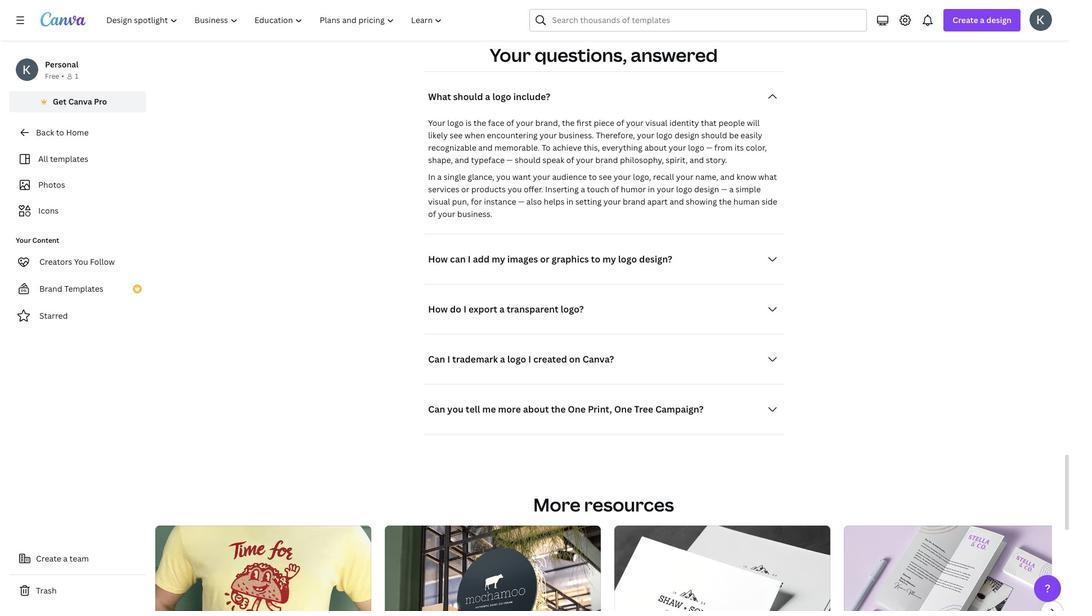 Task type: vqa. For each thing, say whether or not it's contained in the screenshot.
'EMAILS.'
no



Task type: locate. For each thing, give the bounding box(es) containing it.
logo left 'from'
[[688, 142, 704, 153]]

0 vertical spatial brand
[[595, 155, 618, 166]]

brand down humor
[[623, 196, 645, 207]]

or inside in a single glance, you want your audience to see your logo, recall your name, and know what services or products you offer. inserting a touch of humor in your logo design — a simple visual pun, for instance — also helps in setting your brand apart and showing the human side of your business.
[[461, 184, 469, 195]]

you inside dropdown button
[[447, 404, 464, 416]]

business. inside in a single glance, you want your audience to see your logo, recall your name, and know what services or products you offer. inserting a touch of humor in your logo design — a simple visual pun, for instance — also helps in setting your brand apart and showing the human side of your business.
[[457, 209, 492, 220]]

0 vertical spatial or
[[461, 184, 469, 195]]

add
[[473, 253, 490, 266]]

a inside button
[[63, 554, 68, 564]]

your inside your logo is the face of your brand, the first piece of your visual identity that people will likely see when encountering your business. therefore, your logo design should be easily recognizable and memorable. to achieve this, everything about your logo — from its color, shape, and typeface — should speak of your brand philosophy, spirit, and story.
[[428, 118, 445, 128]]

35+ logo ideas image
[[385, 526, 601, 612]]

0 horizontal spatial see
[[450, 130, 463, 141]]

1 horizontal spatial about
[[645, 142, 667, 153]]

your for logo
[[428, 118, 445, 128]]

about up philosophy,
[[645, 142, 667, 153]]

1 vertical spatial create
[[36, 554, 61, 564]]

can inside "can i trademark a logo i created on canva?" "dropdown button"
[[428, 353, 445, 366]]

1 vertical spatial to
[[589, 172, 597, 182]]

0 horizontal spatial my
[[492, 253, 505, 266]]

2 my from the left
[[603, 253, 616, 266]]

do
[[450, 303, 461, 316]]

0 vertical spatial see
[[450, 130, 463, 141]]

your down spirit,
[[676, 172, 694, 182]]

created
[[533, 353, 567, 366]]

in down inserting
[[566, 196, 573, 207]]

visual inside your logo is the face of your brand, the first piece of your visual identity that people will likely see when encountering your business. therefore, your logo design should be easily recognizable and memorable. to achieve this, everything about your logo — from its color, shape, and typeface — should speak of your brand philosophy, spirit, and story.
[[646, 118, 668, 128]]

brand down the "this,"
[[595, 155, 618, 166]]

simple
[[736, 184, 761, 195]]

your up the likely at top
[[428, 118, 445, 128]]

icons
[[38, 205, 59, 216]]

1
[[75, 71, 78, 81]]

2 one from the left
[[614, 404, 632, 416]]

1 how from the top
[[428, 253, 448, 266]]

to right graphics
[[591, 253, 600, 266]]

to right back
[[56, 127, 64, 138]]

— left also
[[518, 196, 525, 207]]

a inside dropdown button
[[980, 15, 985, 25]]

you left want
[[496, 172, 511, 182]]

1 horizontal spatial one
[[614, 404, 632, 416]]

None search field
[[530, 9, 867, 32]]

1 vertical spatial design
[[675, 130, 699, 141]]

0 vertical spatial design
[[987, 15, 1012, 25]]

logo down identity
[[656, 130, 673, 141]]

business. down the first
[[559, 130, 594, 141]]

0 horizontal spatial about
[[523, 404, 549, 416]]

showing
[[686, 196, 717, 207]]

and right apart
[[670, 196, 684, 207]]

of down services
[[428, 209, 436, 220]]

visual left identity
[[646, 118, 668, 128]]

create for create a team
[[36, 554, 61, 564]]

recognizable
[[428, 142, 476, 153]]

— left the simple
[[721, 184, 727, 195]]

2 vertical spatial design
[[694, 184, 719, 195]]

1 horizontal spatial see
[[599, 172, 612, 182]]

for
[[471, 196, 482, 207]]

to inside dropdown button
[[591, 253, 600, 266]]

logo up showing at the right
[[676, 184, 692, 195]]

can inside can you tell me more about the one print, one tree campaign? dropdown button
[[428, 404, 445, 416]]

0 vertical spatial about
[[645, 142, 667, 153]]

1 vertical spatial your
[[428, 118, 445, 128]]

can left tell
[[428, 404, 445, 416]]

0 vertical spatial how
[[428, 253, 448, 266]]

trash link
[[9, 580, 146, 603]]

visual inside in a single glance, you want your audience to see your logo, recall your name, and know what services or products you offer. inserting a touch of humor in your logo design — a simple visual pun, for instance — also helps in setting your brand apart and showing the human side of your business.
[[428, 196, 450, 207]]

your down the "this,"
[[576, 155, 594, 166]]

templates
[[64, 284, 103, 294]]

how for how can i add my images or graphics to my logo design?
[[428, 253, 448, 266]]

create a logo in canva image
[[155, 526, 371, 612]]

visual
[[646, 118, 668, 128], [428, 196, 450, 207]]

i right can
[[468, 253, 471, 266]]

one
[[568, 404, 586, 416], [614, 404, 632, 416]]

or right images in the top of the page
[[540, 253, 550, 266]]

apart
[[647, 196, 668, 207]]

1 vertical spatial visual
[[428, 196, 450, 207]]

—
[[706, 142, 713, 153], [507, 155, 513, 166], [721, 184, 727, 195], [518, 196, 525, 207]]

2 horizontal spatial should
[[701, 130, 727, 141]]

canva
[[68, 96, 92, 107]]

design down name,
[[694, 184, 719, 195]]

can
[[450, 253, 466, 266]]

2 vertical spatial your
[[16, 236, 31, 245]]

1 horizontal spatial visual
[[646, 118, 668, 128]]

want
[[512, 172, 531, 182]]

a inside dropdown button
[[500, 303, 505, 316]]

more
[[533, 493, 581, 517]]

or inside dropdown button
[[540, 253, 550, 266]]

in up apart
[[648, 184, 655, 195]]

the left human
[[719, 196, 732, 207]]

design down identity
[[675, 130, 699, 141]]

the
[[474, 118, 486, 128], [562, 118, 575, 128], [719, 196, 732, 207], [551, 404, 566, 416]]

1 vertical spatial or
[[540, 253, 550, 266]]

audience
[[552, 172, 587, 182]]

typeface
[[471, 155, 505, 166]]

1 vertical spatial business.
[[457, 209, 492, 220]]

logo design principles image
[[844, 526, 1060, 612]]

me
[[482, 404, 496, 416]]

1 horizontal spatial business.
[[559, 130, 594, 141]]

1 horizontal spatial your
[[428, 118, 445, 128]]

i right do
[[464, 303, 466, 316]]

0 horizontal spatial create
[[36, 554, 61, 564]]

1 horizontal spatial my
[[603, 253, 616, 266]]

philosophy,
[[620, 155, 664, 166]]

you left tell
[[447, 404, 464, 416]]

name,
[[695, 172, 718, 182]]

back to home
[[36, 127, 89, 138]]

your up therefore,
[[626, 118, 644, 128]]

0 horizontal spatial one
[[568, 404, 586, 416]]

business. down for
[[457, 209, 492, 220]]

what
[[758, 172, 777, 182]]

1 vertical spatial should
[[701, 130, 727, 141]]

color,
[[746, 142, 767, 153]]

visual down services
[[428, 196, 450, 207]]

create inside create a team button
[[36, 554, 61, 564]]

see inside in a single glance, you want your audience to see your logo, recall your name, and know what services or products you offer. inserting a touch of humor in your logo design — a simple visual pun, for instance — also helps in setting your brand apart and showing the human side of your business.
[[599, 172, 612, 182]]

can i trademark a logo i created on canva? button
[[424, 348, 784, 371]]

can for can i trademark a logo i created on canva?
[[428, 353, 445, 366]]

how do i export a transparent logo? button
[[424, 298, 784, 321]]

i inside how do i export a transparent logo? dropdown button
[[464, 303, 466, 316]]

1 vertical spatial how
[[428, 303, 448, 316]]

the left the first
[[562, 118, 575, 128]]

see
[[450, 130, 463, 141], [599, 172, 612, 182]]

of
[[506, 118, 514, 128], [616, 118, 624, 128], [566, 155, 574, 166], [611, 184, 619, 195], [428, 209, 436, 220]]

the left 'print,'
[[551, 404, 566, 416]]

how left do
[[428, 303, 448, 316]]

get
[[53, 96, 66, 107]]

templates
[[50, 154, 88, 164]]

the inside in a single glance, you want your audience to see your logo, recall your name, and know what services or products you offer. inserting a touch of humor in your logo design — a simple visual pun, for instance — also helps in setting your brand apart and showing the human side of your business.
[[719, 196, 732, 207]]

or up pun,
[[461, 184, 469, 195]]

i
[[468, 253, 471, 266], [464, 303, 466, 316], [447, 353, 450, 366], [528, 353, 531, 366]]

— down the memorable. at the top of page
[[507, 155, 513, 166]]

all
[[38, 154, 48, 164]]

brand inside in a single glance, you want your audience to see your logo, recall your name, and know what services or products you offer. inserting a touch of humor in your logo design — a simple visual pun, for instance — also helps in setting your brand apart and showing the human side of your business.
[[623, 196, 645, 207]]

0 vertical spatial you
[[496, 172, 511, 182]]

that
[[701, 118, 717, 128]]

your
[[490, 43, 531, 67], [428, 118, 445, 128], [16, 236, 31, 245]]

all templates
[[38, 154, 88, 164]]

how left can
[[428, 253, 448, 266]]

and
[[478, 142, 493, 153], [455, 155, 469, 166], [690, 155, 704, 166], [720, 172, 735, 182], [670, 196, 684, 207]]

2 how from the top
[[428, 303, 448, 316]]

your up encountering
[[516, 118, 534, 128]]

your
[[516, 118, 534, 128], [626, 118, 644, 128], [540, 130, 557, 141], [637, 130, 654, 141], [669, 142, 686, 153], [576, 155, 594, 166], [533, 172, 550, 182], [614, 172, 631, 182], [676, 172, 694, 182], [657, 184, 674, 195], [604, 196, 621, 207], [438, 209, 455, 220]]

0 horizontal spatial business.
[[457, 209, 492, 220]]

how do i export a transparent logo?
[[428, 303, 584, 316]]

can
[[428, 353, 445, 366], [428, 404, 445, 416]]

free
[[45, 71, 59, 81]]

0 vertical spatial create
[[953, 15, 978, 25]]

design left kendall parks icon
[[987, 15, 1012, 25]]

home
[[66, 127, 89, 138]]

create inside create a design dropdown button
[[953, 15, 978, 25]]

1 horizontal spatial should
[[515, 155, 541, 166]]

about
[[645, 142, 667, 153], [523, 404, 549, 416]]

to
[[542, 142, 551, 153]]

2 vertical spatial you
[[447, 404, 464, 416]]

1 vertical spatial can
[[428, 404, 445, 416]]

to up touch at the right top
[[589, 172, 597, 182]]

2 can from the top
[[428, 404, 445, 416]]

can you tell me more about the one print, one tree campaign? button
[[424, 398, 784, 421]]

see inside your logo is the face of your brand, the first piece of your visual identity that people will likely see when encountering your business. therefore, your logo design should be easily recognizable and memorable. to achieve this, everything about your logo — from its color, shape, and typeface — should speak of your brand philosophy, spirit, and story.
[[450, 130, 463, 141]]

your up spirit,
[[669, 142, 686, 153]]

0 horizontal spatial brand
[[595, 155, 618, 166]]

1 can from the top
[[428, 353, 445, 366]]

0 horizontal spatial visual
[[428, 196, 450, 207]]

about right more
[[523, 404, 549, 416]]

should down that
[[701, 130, 727, 141]]

recall
[[653, 172, 674, 182]]

1 horizontal spatial create
[[953, 15, 978, 25]]

to inside in a single glance, you want your audience to see your logo, recall your name, and know what services or products you offer. inserting a touch of humor in your logo design — a simple visual pun, for instance — also helps in setting your brand apart and showing the human side of your business.
[[589, 172, 597, 182]]

0 horizontal spatial or
[[461, 184, 469, 195]]

design inside your logo is the face of your brand, the first piece of your visual identity that people will likely see when encountering your business. therefore, your logo design should be easily recognizable and memorable. to achieve this, everything about your logo — from its color, shape, and typeface — should speak of your brand philosophy, spirit, and story.
[[675, 130, 699, 141]]

0 vertical spatial can
[[428, 353, 445, 366]]

can left trademark
[[428, 353, 445, 366]]

0 vertical spatial should
[[453, 91, 483, 103]]

your questions, answered
[[490, 43, 718, 67]]

i inside how can i add my images or graphics to my logo design? dropdown button
[[468, 253, 471, 266]]

your up offer.
[[533, 172, 550, 182]]

therefore,
[[596, 130, 635, 141]]

0 horizontal spatial should
[[453, 91, 483, 103]]

see up touch at the right top
[[599, 172, 612, 182]]

2 vertical spatial to
[[591, 253, 600, 266]]

one left 'print,'
[[568, 404, 586, 416]]

0 horizontal spatial your
[[16, 236, 31, 245]]

your up philosophy,
[[637, 130, 654, 141]]

should up is on the left of page
[[453, 91, 483, 103]]

your down recall
[[657, 184, 674, 195]]

should down the memorable. at the top of page
[[515, 155, 541, 166]]

logo,
[[633, 172, 651, 182]]

1 vertical spatial brand
[[623, 196, 645, 207]]

0 vertical spatial visual
[[646, 118, 668, 128]]

products
[[471, 184, 506, 195]]

logo left the created
[[507, 353, 526, 366]]

your up 'what should a logo include?'
[[490, 43, 531, 67]]

starred
[[39, 311, 68, 321]]

business.
[[559, 130, 594, 141], [457, 209, 492, 220]]

0 vertical spatial your
[[490, 43, 531, 67]]

how for how do i export a transparent logo?
[[428, 303, 448, 316]]

1 vertical spatial about
[[523, 404, 549, 416]]

design inside dropdown button
[[987, 15, 1012, 25]]

brand inside your logo is the face of your brand, the first piece of your visual identity that people will likely see when encountering your business. therefore, your logo design should be easily recognizable and memorable. to achieve this, everything about your logo — from its color, shape, and typeface — should speak of your brand philosophy, spirit, and story.
[[595, 155, 618, 166]]

side
[[762, 196, 777, 207]]

tree
[[634, 404, 653, 416]]

logo left design?
[[618, 253, 637, 266]]

1 vertical spatial see
[[599, 172, 612, 182]]

the inside dropdown button
[[551, 404, 566, 416]]

you down want
[[508, 184, 522, 195]]

to for how can i add my images or graphics to my logo design?
[[591, 253, 600, 266]]

about inside dropdown button
[[523, 404, 549, 416]]

my right graphics
[[603, 253, 616, 266]]

encountering
[[487, 130, 538, 141]]

your down pun,
[[438, 209, 455, 220]]

more
[[498, 404, 521, 416]]

1 one from the left
[[568, 404, 586, 416]]

see up recognizable
[[450, 130, 463, 141]]

1 horizontal spatial or
[[540, 253, 550, 266]]

images
[[507, 253, 538, 266]]

0 horizontal spatial in
[[566, 196, 573, 207]]

0 vertical spatial in
[[648, 184, 655, 195]]

my
[[492, 253, 505, 266], [603, 253, 616, 266]]

0 vertical spatial business.
[[559, 130, 594, 141]]

to for in a single glance, you want your audience to see your logo, recall your name, and know what services or products you offer. inserting a touch of humor in your logo design — a simple visual pun, for instance — also helps in setting your brand apart and showing the human side of your business.
[[589, 172, 597, 182]]

one left tree
[[614, 404, 632, 416]]

your left "content"
[[16, 236, 31, 245]]

business. inside your logo is the face of your brand, the first piece of your visual identity that people will likely see when encountering your business. therefore, your logo design should be easily recognizable and memorable. to achieve this, everything about your logo — from its color, shape, and typeface — should speak of your brand philosophy, spirit, and story.
[[559, 130, 594, 141]]

back to home link
[[9, 122, 146, 144]]

pro
[[94, 96, 107, 107]]

icons link
[[16, 200, 140, 222]]

design?
[[639, 253, 672, 266]]

i left trademark
[[447, 353, 450, 366]]

1 horizontal spatial brand
[[623, 196, 645, 207]]

my right add
[[492, 253, 505, 266]]



Task type: describe. For each thing, give the bounding box(es) containing it.
your logo is the face of your brand, the first piece of your visual identity that people will likely see when encountering your business. therefore, your logo design should be easily recognizable and memorable. to achieve this, everything about your logo — from its color, shape, and typeface — should speak of your brand philosophy, spirit, and story.
[[428, 118, 767, 166]]

2 horizontal spatial your
[[490, 43, 531, 67]]

logo inside in a single glance, you want your audience to see your logo, recall your name, and know what services or products you offer. inserting a touch of humor in your logo design — a simple visual pun, for instance — also helps in setting your brand apart and showing the human side of your business.
[[676, 184, 692, 195]]

your down touch at the right top
[[604, 196, 621, 207]]

trash
[[36, 586, 57, 596]]

identity
[[670, 118, 699, 128]]

your down brand,
[[540, 130, 557, 141]]

should inside "dropdown button"
[[453, 91, 483, 103]]

can i trademark a logo i created on canva?
[[428, 353, 614, 366]]

how can i add my images or graphics to my logo design?
[[428, 253, 672, 266]]

face
[[488, 118, 504, 128]]

starred link
[[9, 305, 146, 327]]

instance
[[484, 196, 516, 207]]

be
[[729, 130, 739, 141]]

2 vertical spatial should
[[515, 155, 541, 166]]

logo design for beginners image
[[614, 526, 831, 612]]

helps
[[544, 196, 565, 207]]

canva?
[[583, 353, 614, 366]]

logo up face
[[492, 91, 511, 103]]

your for content
[[16, 236, 31, 245]]

in
[[428, 172, 435, 182]]

creators you follow
[[39, 257, 115, 267]]

what should a logo include?
[[428, 91, 550, 103]]

team
[[70, 554, 89, 564]]

all templates link
[[16, 149, 140, 170]]

spirit,
[[666, 155, 688, 166]]

story.
[[706, 155, 727, 166]]

create a design button
[[944, 9, 1021, 32]]

creators you follow link
[[9, 251, 146, 273]]

more resources
[[533, 493, 674, 517]]

and down recognizable
[[455, 155, 469, 166]]

logo left is on the left of page
[[447, 118, 464, 128]]

everything
[[602, 142, 643, 153]]

people
[[719, 118, 745, 128]]

create a team button
[[9, 548, 146, 571]]

1 horizontal spatial in
[[648, 184, 655, 195]]

questions,
[[535, 43, 627, 67]]

get canva pro button
[[9, 91, 146, 113]]

easily
[[741, 130, 762, 141]]

answered
[[631, 43, 718, 67]]

first
[[577, 118, 592, 128]]

touch
[[587, 184, 609, 195]]

pun,
[[452, 196, 469, 207]]

about inside your logo is the face of your brand, the first piece of your visual identity that people will likely see when encountering your business. therefore, your logo design should be easily recognizable and memorable. to achieve this, everything about your logo — from its color, shape, and typeface — should speak of your brand philosophy, spirit, and story.
[[645, 142, 667, 153]]

resources
[[584, 493, 674, 517]]

graphics
[[552, 253, 589, 266]]

you
[[74, 257, 88, 267]]

human
[[734, 196, 760, 207]]

1 vertical spatial you
[[508, 184, 522, 195]]

and left know at the top of the page
[[720, 172, 735, 182]]

i left the created
[[528, 353, 531, 366]]

your up humor
[[614, 172, 631, 182]]

free •
[[45, 71, 64, 81]]

of right touch at the right top
[[611, 184, 619, 195]]

top level navigation element
[[99, 9, 452, 32]]

1 vertical spatial in
[[566, 196, 573, 207]]

its
[[735, 142, 744, 153]]

your content
[[16, 236, 59, 245]]

humor
[[621, 184, 646, 195]]

and up typeface
[[478, 142, 493, 153]]

design inside in a single glance, you want your audience to see your logo, recall your name, and know what services or products you offer. inserting a touch of humor in your logo design — a simple visual pun, for instance — also helps in setting your brand apart and showing the human side of your business.
[[694, 184, 719, 195]]

know
[[737, 172, 756, 182]]

logo?
[[561, 303, 584, 316]]

brand templates link
[[9, 278, 146, 300]]

of up encountering
[[506, 118, 514, 128]]

of up therefore,
[[616, 118, 624, 128]]

photos
[[38, 179, 65, 190]]

achieve
[[553, 142, 582, 153]]

•
[[61, 71, 64, 81]]

create a design
[[953, 15, 1012, 25]]

will
[[747, 118, 760, 128]]

include?
[[513, 91, 550, 103]]

Search search field
[[552, 10, 860, 31]]

on
[[569, 353, 580, 366]]

the right is on the left of page
[[474, 118, 486, 128]]

create a team
[[36, 554, 89, 564]]

also
[[526, 196, 542, 207]]

piece
[[594, 118, 615, 128]]

brand templates
[[39, 284, 103, 294]]

photos link
[[16, 174, 140, 196]]

logo inside dropdown button
[[618, 253, 637, 266]]

— left 'from'
[[706, 142, 713, 153]]

create for create a design
[[953, 15, 978, 25]]

0 vertical spatial to
[[56, 127, 64, 138]]

and up name,
[[690, 155, 704, 166]]

glance,
[[468, 172, 494, 182]]

what
[[428, 91, 451, 103]]

memorable.
[[495, 142, 540, 153]]

print,
[[588, 404, 612, 416]]

can for can you tell me more about the one print, one tree campaign?
[[428, 404, 445, 416]]

is
[[466, 118, 472, 128]]

brand
[[39, 284, 62, 294]]

creators
[[39, 257, 72, 267]]

offer.
[[524, 184, 543, 195]]

campaign?
[[655, 404, 704, 416]]

1 my from the left
[[492, 253, 505, 266]]

follow
[[90, 257, 115, 267]]

this,
[[584, 142, 600, 153]]

in a single glance, you want your audience to see your logo, recall your name, and know what services or products you offer. inserting a touch of humor in your logo design — a simple visual pun, for instance — also helps in setting your brand apart and showing the human side of your business.
[[428, 172, 777, 220]]

back
[[36, 127, 54, 138]]

of down the achieve
[[566, 155, 574, 166]]

what should a logo include? button
[[424, 86, 784, 108]]

transparent
[[507, 303, 559, 316]]

kendall parks image
[[1030, 8, 1052, 31]]



